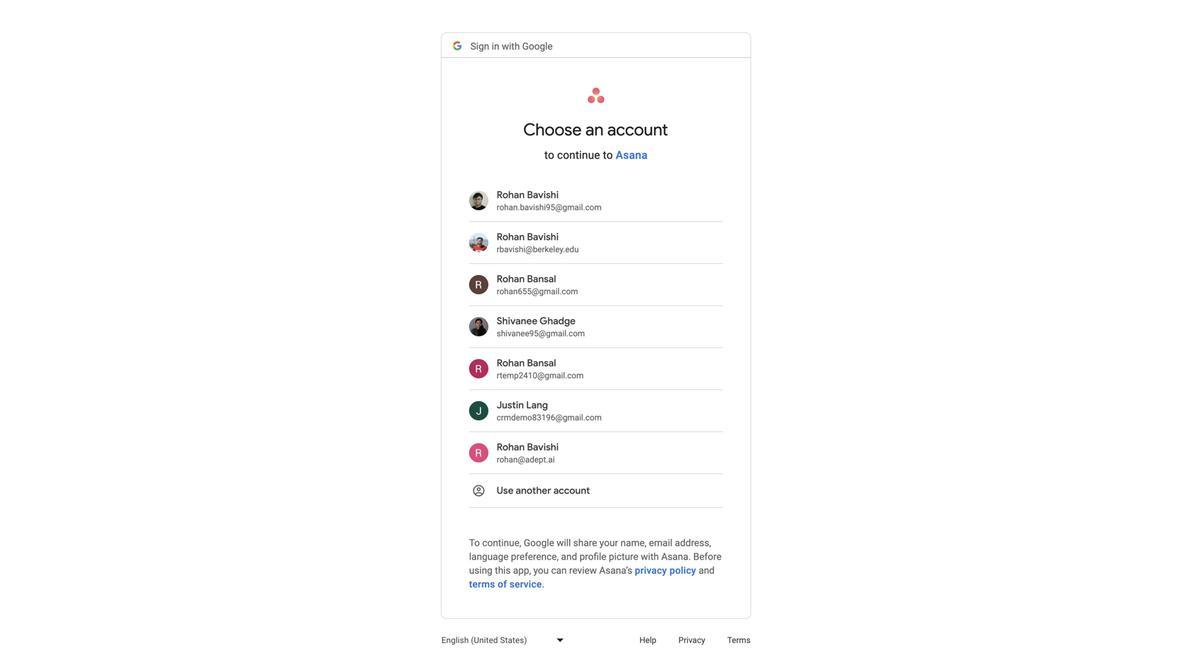 Task type: vqa. For each thing, say whether or not it's contained in the screenshot.
Choose an account
yes



Task type: describe. For each thing, give the bounding box(es) containing it.
privacy policy and terms of service .
[[469, 566, 715, 591]]

and inside "privacy policy and terms of service ."
[[699, 566, 715, 577]]

policy
[[670, 566, 697, 577]]

this
[[495, 566, 511, 577]]

an
[[586, 120, 604, 141]]

profile
[[580, 552, 607, 563]]

help
[[640, 636, 657, 646]]

justin
[[497, 400, 524, 412]]

account for use another account
[[554, 485, 590, 498]]

rohan@adept.ai
[[497, 455, 555, 465]]

ghadge
[[540, 315, 576, 328]]

asana's
[[599, 566, 633, 577]]

0 vertical spatial google
[[522, 41, 553, 52]]

before
[[694, 552, 722, 563]]

using
[[469, 566, 493, 577]]

rohan bavishi rohan.bavishi95@gmail.com
[[497, 189, 602, 213]]

use
[[497, 485, 514, 498]]

asana.
[[662, 552, 691, 563]]

use another account link
[[442, 475, 751, 508]]

rbavishi@berkeley.edu
[[497, 245, 579, 255]]

bavishi for rohan bavishi rohan.bavishi95@gmail.com
[[527, 189, 559, 202]]

google inside to continue, google will share your name, email address, language preference, and profile picture with asana. before using this app, you can review asana's
[[524, 538, 554, 549]]

rohan for rohan bansal rtemp2410@gmail.com
[[497, 357, 525, 370]]

and inside to continue, google will share your name, email address, language preference, and profile picture with asana. before using this app, you can review asana's
[[561, 552, 577, 563]]

rohan bansal rtemp2410@gmail.com
[[497, 357, 584, 381]]

justin lang crmdemo83196@gmail.com
[[497, 400, 602, 423]]

app,
[[513, 566, 531, 577]]

to continue to asana
[[545, 149, 648, 162]]

email
[[649, 538, 673, 549]]

rtemp2410@gmail.com
[[497, 371, 584, 381]]

of
[[498, 579, 507, 591]]

another
[[516, 485, 551, 498]]

privacy
[[635, 566, 667, 577]]

to
[[469, 538, 480, 549]]

bansal for rohan bansal rtemp2410@gmail.com
[[527, 357, 556, 370]]

service
[[510, 579, 542, 591]]

sign in with google
[[471, 41, 553, 52]]



Task type: locate. For each thing, give the bounding box(es) containing it.
account for choose an account
[[608, 120, 668, 141]]

1 vertical spatial account
[[554, 485, 590, 498]]

rohan inside rohan bavishi rbavishi@berkeley.edu
[[497, 231, 525, 244]]

1 horizontal spatial with
[[641, 552, 659, 563]]

2 vertical spatial bavishi
[[527, 442, 559, 454]]

rohan bansal rohan655@gmail.com
[[497, 273, 578, 297]]

your
[[600, 538, 618, 549]]

privacy
[[679, 636, 706, 646]]

2 bansal from the top
[[527, 357, 556, 370]]

bansal up rohan655@gmail.com
[[527, 273, 556, 286]]

choose
[[524, 120, 582, 141]]

google right in
[[522, 41, 553, 52]]

rohan.bavishi95@gmail.com
[[497, 203, 602, 213]]

will
[[557, 538, 571, 549]]

0 vertical spatial bansal
[[527, 273, 556, 286]]

share
[[574, 538, 597, 549]]

asana button
[[614, 149, 650, 162]]

bansal up rtemp2410@gmail.com
[[527, 357, 556, 370]]

to continue, google will share your name, email address, language preference, and profile picture with asana. before using this app, you can review asana's
[[469, 538, 722, 577]]

bavishi up rohan@adept.ai
[[527, 442, 559, 454]]

picture
[[609, 552, 639, 563]]

and down will
[[561, 552, 577, 563]]

language
[[469, 552, 509, 563]]

rohan for rohan bavishi rbavishi@berkeley.edu
[[497, 231, 525, 244]]

help link
[[629, 625, 668, 658]]

rohan for rohan bavishi rohan@adept.ai
[[497, 442, 525, 454]]

use another account
[[497, 485, 590, 498]]

continue,
[[482, 538, 522, 549]]

1 horizontal spatial account
[[608, 120, 668, 141]]

bavishi inside rohan bavishi rohan@adept.ai
[[527, 442, 559, 454]]

bansal inside rohan bansal rohan655@gmail.com
[[527, 273, 556, 286]]

shivanee95@gmail.com
[[497, 329, 585, 339]]

None field
[[431, 625, 569, 658]]

preference,
[[511, 552, 559, 563]]

bavishi for rohan bavishi rohan@adept.ai
[[527, 442, 559, 454]]

you
[[534, 566, 549, 577]]

rohan for rohan bansal rohan655@gmail.com
[[497, 273, 525, 286]]

with right in
[[502, 41, 520, 52]]

.
[[542, 579, 545, 591]]

bansal
[[527, 273, 556, 286], [527, 357, 556, 370]]

bansal for rohan bansal rohan655@gmail.com
[[527, 273, 556, 286]]

1 bavishi from the top
[[527, 189, 559, 202]]

2 rohan from the top
[[497, 231, 525, 244]]

rohan bavishi rbavishi@berkeley.edu
[[497, 231, 579, 255]]

in
[[492, 41, 500, 52]]

rohan inside rohan bansal rohan655@gmail.com
[[497, 273, 525, 286]]

google
[[522, 41, 553, 52], [524, 538, 554, 549]]

rohan for rohan bavishi rohan.bavishi95@gmail.com
[[497, 189, 525, 202]]

0 horizontal spatial with
[[502, 41, 520, 52]]

with up privacy
[[641, 552, 659, 563]]

privacy policy link
[[633, 565, 699, 578]]

terms
[[728, 636, 751, 646]]

with
[[502, 41, 520, 52], [641, 552, 659, 563]]

account
[[608, 120, 668, 141], [554, 485, 590, 498]]

rohan bavishi rohan@adept.ai
[[497, 442, 559, 465]]

account right another at the bottom left of the page
[[554, 485, 590, 498]]

rohan inside the rohan bansal rtemp2410@gmail.com
[[497, 357, 525, 370]]

and
[[561, 552, 577, 563], [699, 566, 715, 577]]

1 vertical spatial google
[[524, 538, 554, 549]]

rohan655@gmail.com
[[497, 287, 578, 297]]

privacy link
[[668, 625, 717, 658]]

rohan up rohan.bavishi95@gmail.com
[[497, 189, 525, 202]]

google up preference,
[[524, 538, 554, 549]]

rohan
[[497, 189, 525, 202], [497, 231, 525, 244], [497, 273, 525, 286], [497, 357, 525, 370], [497, 442, 525, 454]]

2 to from the left
[[603, 149, 613, 162]]

0 horizontal spatial account
[[554, 485, 590, 498]]

terms
[[469, 579, 495, 591]]

rohan inside rohan bavishi rohan@adept.ai
[[497, 442, 525, 454]]

5 rohan from the top
[[497, 442, 525, 454]]

crmdemo83196@gmail.com
[[497, 413, 602, 423]]

bansal inside the rohan bansal rtemp2410@gmail.com
[[527, 357, 556, 370]]

lang
[[526, 400, 548, 412]]

review
[[569, 566, 597, 577]]

0 vertical spatial with
[[502, 41, 520, 52]]

address,
[[675, 538, 711, 549]]

1 bansal from the top
[[527, 273, 556, 286]]

1 vertical spatial and
[[699, 566, 715, 577]]

bavishi up rbavishi@berkeley.edu
[[527, 231, 559, 244]]

shivanee ghadge shivanee95@gmail.com
[[497, 315, 585, 339]]

terms link
[[717, 625, 762, 658]]

0 horizontal spatial and
[[561, 552, 577, 563]]

bavishi inside 'rohan bavishi rohan.bavishi95@gmail.com'
[[527, 189, 559, 202]]

continue
[[557, 149, 600, 162]]

to down choose
[[545, 149, 555, 162]]

0 vertical spatial account
[[608, 120, 668, 141]]

1 vertical spatial with
[[641, 552, 659, 563]]

asana
[[616, 149, 648, 162]]

2 bavishi from the top
[[527, 231, 559, 244]]

1 horizontal spatial and
[[699, 566, 715, 577]]

to
[[545, 149, 555, 162], [603, 149, 613, 162]]

can
[[551, 566, 567, 577]]

bavishi for rohan bavishi rbavishi@berkeley.edu
[[527, 231, 559, 244]]

1 horizontal spatial to
[[603, 149, 613, 162]]

terms of service link
[[467, 578, 544, 592]]

bavishi inside rohan bavishi rbavishi@berkeley.edu
[[527, 231, 559, 244]]

account up 'asana'
[[608, 120, 668, 141]]

rohan up rohan@adept.ai
[[497, 442, 525, 454]]

with inside to continue, google will share your name, email address, language preference, and profile picture with asana. before using this app, you can review asana's
[[641, 552, 659, 563]]

0 vertical spatial bavishi
[[527, 189, 559, 202]]

1 to from the left
[[545, 149, 555, 162]]

bavishi
[[527, 189, 559, 202], [527, 231, 559, 244], [527, 442, 559, 454]]

0 vertical spatial and
[[561, 552, 577, 563]]

sign
[[471, 41, 490, 52]]

progress bar
[[272, 33, 751, 39]]

rohan up rohan655@gmail.com
[[497, 273, 525, 286]]

bavishi up rohan.bavishi95@gmail.com
[[527, 189, 559, 202]]

choose an account
[[524, 120, 668, 141]]

0 horizontal spatial to
[[545, 149, 555, 162]]

name,
[[621, 538, 647, 549]]

rohan up rbavishi@berkeley.edu
[[497, 231, 525, 244]]

4 rohan from the top
[[497, 357, 525, 370]]

3 bavishi from the top
[[527, 442, 559, 454]]

shivanee
[[497, 315, 538, 328]]

1 rohan from the top
[[497, 189, 525, 202]]

rohan up rtemp2410@gmail.com
[[497, 357, 525, 370]]

rohan inside 'rohan bavishi rohan.bavishi95@gmail.com'
[[497, 189, 525, 202]]

3 rohan from the top
[[497, 273, 525, 286]]

1 vertical spatial bavishi
[[527, 231, 559, 244]]

1 vertical spatial bansal
[[527, 357, 556, 370]]

to left asana button
[[603, 149, 613, 162]]

and down before
[[699, 566, 715, 577]]



